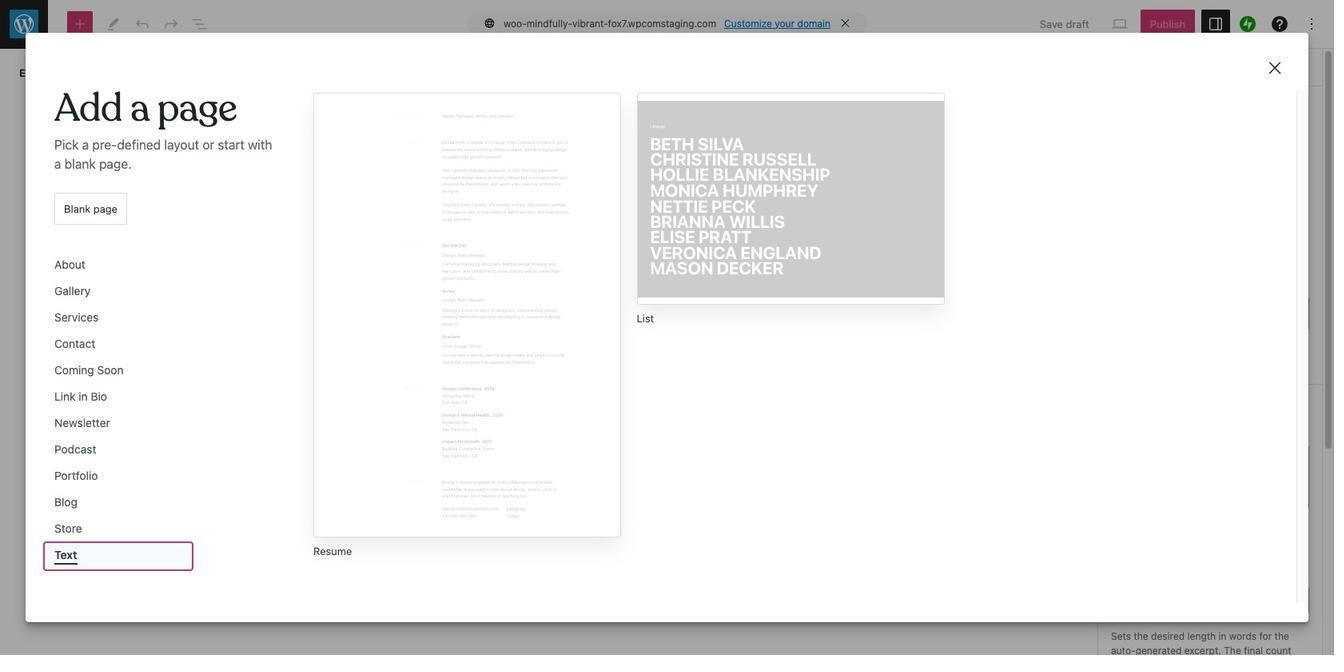 Task type: locate. For each thing, give the bounding box(es) containing it.
with
[[248, 137, 272, 152]]

the
[[1135, 631, 1149, 643], [1275, 631, 1290, 643]]

portfolio button
[[45, 464, 192, 490]]

page
[[158, 84, 237, 133], [93, 202, 118, 215]]

editing
[[19, 66, 54, 79]]

block patterns list box
[[314, 93, 1269, 558]]

0 horizontal spatial in
[[79, 389, 88, 403]]

woo-
[[504, 17, 527, 29]]

a up defined
[[131, 84, 149, 133]]

1 vertical spatial in
[[1219, 631, 1227, 643]]

newsletter button
[[45, 411, 192, 437]]

1 vertical spatial page
[[93, 202, 118, 215]]

Desired length number field
[[1259, 588, 1310, 614]]

save draft button
[[1031, 10, 1100, 38]]

page.
[[99, 157, 132, 171]]

0 horizontal spatial page
[[93, 202, 118, 215]]

generated
[[1136, 645, 1183, 655]]

2 the from the left
[[1275, 631, 1290, 643]]

in left "bio" on the left of page
[[79, 389, 88, 403]]

0 vertical spatial page
[[158, 84, 237, 133]]

in
[[79, 389, 88, 403], [1219, 631, 1227, 643]]

text button
[[45, 543, 192, 569]]

soon
[[97, 363, 124, 377]]

a right pick at the left of page
[[82, 137, 89, 152]]

Start writing with text or HTML text field
[[136, 194, 962, 354]]

draft
[[1067, 18, 1090, 30]]

close settings image
[[1291, 58, 1310, 77]]

store
[[54, 521, 82, 535]]

1 horizontal spatial page
[[158, 84, 237, 133]]

in inside sets the desired length in words for the auto-generated excerpt. the final coun
[[1219, 631, 1227, 643]]

1 vertical spatial a
[[82, 137, 89, 152]]

length
[[1188, 631, 1217, 643]]

for
[[1260, 631, 1273, 643]]

blank
[[65, 157, 96, 171]]

resume
[[314, 545, 352, 557]]

1 horizontal spatial a
[[82, 137, 89, 152]]

0 vertical spatial in
[[79, 389, 88, 403]]

final
[[1245, 645, 1264, 655]]

in inside button
[[79, 389, 88, 403]]

blank
[[64, 202, 91, 215]]

save draft
[[1041, 18, 1090, 30]]

contact button
[[45, 332, 192, 358]]

Pending review checkbox
[[1112, 251, 1128, 267]]

page up or
[[158, 84, 237, 133]]

services button
[[45, 305, 192, 332]]

page right blank
[[93, 202, 118, 215]]

code
[[57, 66, 82, 79]]

fox7.wpcomstaging.com
[[608, 17, 717, 29]]

the right "sets"
[[1135, 631, 1149, 643]]

about
[[54, 257, 85, 271]]

in up the
[[1219, 631, 1227, 643]]

pre-
[[92, 137, 117, 152]]

2 horizontal spatial a
[[131, 84, 149, 133]]

page inside add a page pick a pre-defined layout or start with a blank page.
[[158, 84, 237, 133]]

sets
[[1112, 631, 1132, 643]]

menu containing about
[[43, 251, 275, 571]]

1 horizontal spatial in
[[1219, 631, 1227, 643]]

advanced ai options image
[[1291, 541, 1310, 560]]

add a page document
[[26, 33, 1309, 603]]

the right for
[[1275, 631, 1290, 643]]

menu
[[43, 251, 275, 571]]

sets the desired length in words for the auto-generated excerpt. the final coun
[[1112, 631, 1292, 655]]

customize
[[725, 17, 773, 29]]

podcast
[[54, 442, 96, 456]]

a down pick at the left of page
[[54, 157, 61, 171]]

1 horizontal spatial the
[[1275, 631, 1290, 643]]

vibrant-
[[573, 17, 608, 29]]

bio
[[91, 389, 107, 403]]

blog
[[54, 495, 78, 509]]

mindfully-
[[527, 17, 573, 29]]

link in bio
[[54, 389, 107, 403]]

0 horizontal spatial a
[[54, 157, 61, 171]]

settings image
[[1207, 14, 1226, 34]]

a
[[131, 84, 149, 133], [82, 137, 89, 152], [54, 157, 61, 171]]

0 vertical spatial a
[[131, 84, 149, 133]]

undo image
[[133, 14, 152, 34]]

0 horizontal spatial the
[[1135, 631, 1149, 643]]

your
[[775, 17, 795, 29]]

blog button
[[45, 490, 192, 517]]

gallery button
[[45, 279, 192, 305]]

services
[[54, 310, 99, 324]]



Task type: describe. For each thing, give the bounding box(es) containing it.
blank page
[[64, 202, 118, 215]]

pick
[[54, 137, 79, 152]]

coming soon
[[54, 363, 124, 377]]

text
[[54, 548, 77, 561]]

save
[[1041, 18, 1064, 30]]

contact
[[54, 337, 95, 350]]

customize your domain button
[[725, 17, 831, 29]]

page inside blank page button
[[93, 202, 118, 215]]

desired
[[1152, 631, 1186, 643]]

portfolio
[[54, 469, 98, 482]]

words
[[1230, 631, 1257, 643]]

2 vertical spatial a
[[54, 157, 61, 171]]

woo-mindfully-vibrant-fox7.wpcomstaging.com customize your domain
[[504, 17, 831, 29]]

start
[[218, 137, 245, 152]]

list
[[637, 312, 655, 324]]

or
[[203, 137, 215, 152]]

link in bio button
[[45, 385, 192, 411]]

the
[[1225, 645, 1242, 655]]

newsletter
[[54, 416, 110, 429]]

coming soon button
[[45, 358, 192, 385]]

add a page pick a pre-defined layout or start with a blank page.
[[54, 84, 272, 171]]

coming
[[54, 363, 94, 377]]

menu inside add a page document
[[43, 251, 275, 571]]

list option
[[637, 93, 945, 325]]

store button
[[45, 517, 192, 543]]

close image
[[1266, 58, 1285, 78]]

defined
[[117, 137, 161, 152]]

auto-
[[1112, 645, 1136, 655]]

redo image
[[162, 14, 181, 34]]

resume option
[[314, 93, 622, 558]]

domain
[[798, 17, 831, 29]]

1 the from the left
[[1135, 631, 1149, 643]]

add
[[54, 84, 122, 133]]

gallery
[[54, 284, 91, 297]]

link
[[54, 389, 76, 403]]

editing code
[[19, 66, 82, 79]]

Add title text field
[[136, 98, 962, 175]]

layout
[[164, 137, 199, 152]]

about button
[[45, 253, 192, 279]]

podcast button
[[45, 437, 192, 464]]

Write an excerpt (optional) text field
[[1112, 446, 1310, 509]]

excerpt.
[[1185, 645, 1222, 655]]

blank page button
[[54, 193, 127, 225]]



Task type: vqa. For each thing, say whether or not it's contained in the screenshot.
a to the bottom
yes



